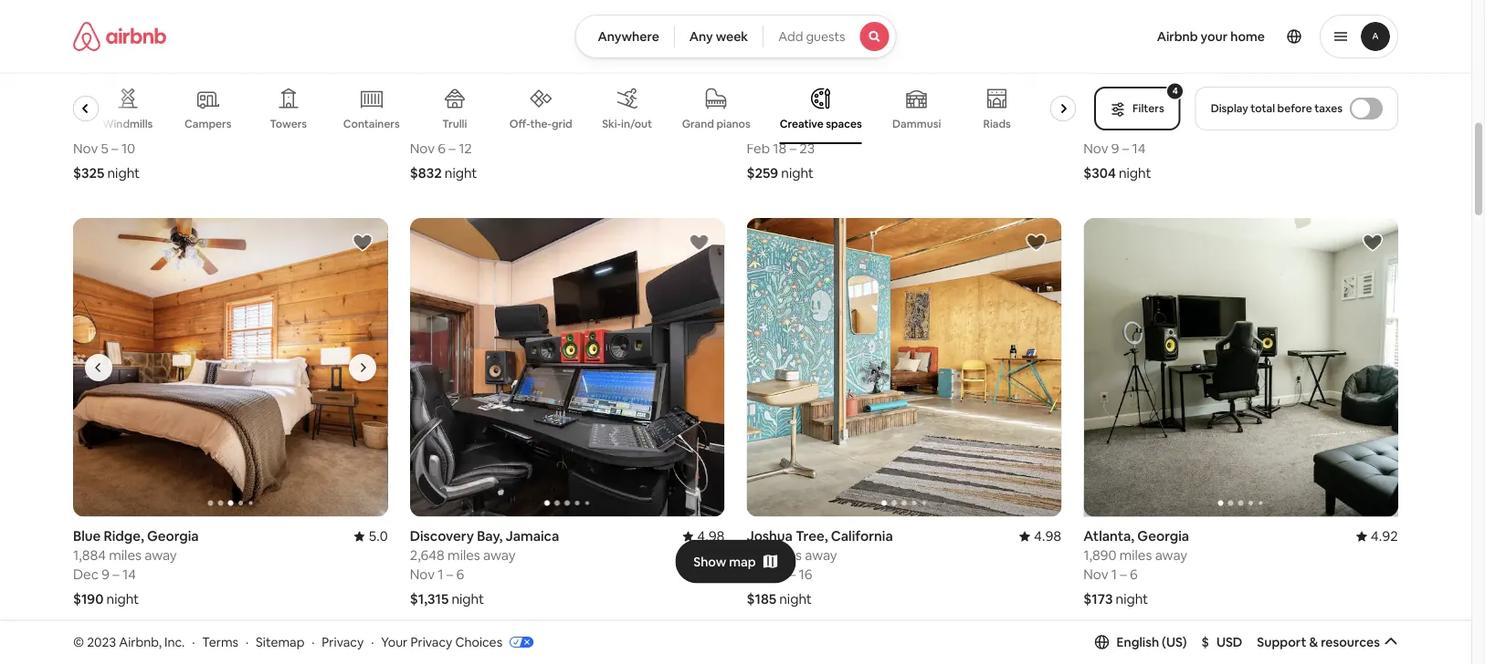 Task type: describe. For each thing, give the bounding box(es) containing it.
display total before taxes button
[[1195, 87, 1398, 131]]

4.99 for nashville, tennessee
[[697, 101, 725, 119]]

creative
[[780, 117, 824, 131]]

discovery
[[410, 528, 474, 546]]

$1,315
[[410, 591, 449, 609]]

pianos
[[717, 117, 751, 131]]

– inside blue ridge, georgia 1,884 miles away dec 9 – 14 $190 night
[[113, 566, 119, 584]]

9 for nov
[[1111, 139, 1119, 157]]

4.96 out of 5 average rating image
[[1356, 101, 1398, 119]]

show
[[693, 554, 726, 570]]

night inside nashville, tennessee 1,740 miles away nov 6 – 12 $832 night
[[445, 164, 477, 182]]

nov inside nashville, tennessee 1,740 miles away nov 6 – 12 $832 night
[[410, 139, 435, 157]]

trulli
[[443, 117, 467, 131]]

away inside nashville, tennessee 1,740 miles away nov 6 – 12 $832 night
[[479, 120, 512, 138]]

show map button
[[675, 540, 796, 584]]

$185
[[747, 591, 776, 609]]

riads
[[984, 117, 1011, 131]]

12
[[459, 139, 472, 157]]

blue
[[73, 528, 101, 546]]

georgia inside blue ridge, georgia 1,884 miles away dec 9 – 14 $190 night
[[147, 528, 199, 546]]

nov for discovery bay, jamaica 2,648 miles away nov 1 – 6 $1,315 night
[[410, 566, 435, 584]]

&
[[1309, 635, 1318, 651]]

show map
[[693, 554, 756, 570]]

profile element
[[918, 0, 1398, 73]]

6 inside nashville, tennessee 1,740 miles away nov 6 – 12 $832 night
[[438, 139, 446, 157]]

$173
[[1083, 591, 1113, 609]]

nov for joshua tree, california 110 miles away nov 9 – 14 $304 night
[[1083, 139, 1108, 157]]

night inside the discovery bay, jamaica 2,648 miles away nov 1 – 6 $1,315 night
[[452, 591, 484, 609]]

©
[[73, 634, 84, 651]]

1 · from the left
[[192, 634, 195, 651]]

4.98 out of 5 average rating image for california
[[1019, 528, 1062, 546]]

home
[[1230, 28, 1265, 45]]

inc.
[[164, 634, 185, 651]]

privacy link
[[322, 634, 364, 651]]

1,890
[[1083, 547, 1117, 565]]

group containing off-the-grid
[[11, 73, 1103, 144]]

(us)
[[1162, 635, 1187, 651]]

4.99 out of 5 average rating image for nashville, tennessee 1,740 miles away nov 6 – 12 $832 night
[[683, 101, 725, 119]]

nov for catskill, new york 2,431 miles away nov 5 – 10 $325 night
[[73, 139, 98, 157]]

away inside "joshua tree, california 110 miles away nov 11 – 16 $185 night"
[[805, 547, 837, 565]]

nov inside atlanta, georgia 1,890 miles away nov 1 – 6 $173 night
[[1083, 566, 1108, 584]]

ridge,
[[104, 528, 144, 546]]

– inside the discovery bay, jamaica 2,648 miles away nov 1 – 6 $1,315 night
[[446, 566, 453, 584]]

2,431
[[73, 120, 105, 138]]

map
[[729, 554, 756, 570]]

1,740
[[410, 120, 441, 138]]

dammusi
[[893, 117, 941, 131]]

add to wishlist: discovery bay, jamaica image
[[688, 232, 710, 254]]

miles inside joshua tree, california 110 miles away nov 9 – 14 $304 night
[[1106, 120, 1139, 138]]

spaces
[[826, 117, 862, 131]]

4.92
[[1371, 528, 1398, 546]]

your
[[381, 634, 408, 651]]

atlanta, georgia 1,890 miles away nov 1 – 6 $173 night
[[1083, 528, 1189, 609]]

english
[[1117, 635, 1159, 651]]

2023
[[87, 634, 116, 651]]

grand pianos
[[682, 117, 751, 131]]

3 · from the left
[[312, 634, 315, 651]]

– inside "joshua tree, california 110 miles away nov 11 – 16 $185 night"
[[789, 566, 796, 584]]

week
[[716, 28, 748, 45]]

miles inside blue ridge, georgia 1,884 miles away dec 9 – 14 $190 night
[[109, 547, 142, 565]]

4.92 out of 5 average rating image
[[1356, 528, 1398, 546]]

grid
[[552, 117, 573, 131]]

blue ridge, georgia 1,884 miles away dec 9 – 14 $190 night
[[73, 528, 199, 609]]

110 for nov 9 – 14
[[1083, 120, 1103, 138]]

4.98 out of 5 average rating image for jamaica
[[683, 528, 725, 546]]

night inside blue ridge, georgia 1,884 miles away dec 9 – 14 $190 night
[[106, 591, 139, 609]]

© 2023 airbnb, inc. ·
[[73, 634, 195, 651]]

1,884
[[73, 547, 106, 565]]

off-the-grid
[[510, 117, 573, 131]]

$ usd
[[1202, 635, 1242, 651]]

23
[[799, 139, 815, 157]]

night inside atlanta, georgia 1,890 miles away nov 1 – 6 $173 night
[[1116, 591, 1148, 609]]

14 for dec 9 – 14
[[122, 566, 136, 584]]

away inside blue ridge, georgia 1,884 miles away dec 9 – 14 $190 night
[[145, 547, 177, 565]]

$832
[[410, 164, 442, 182]]

catskill, new york 2,431 miles away nov 5 – 10 $325 night
[[73, 101, 188, 182]]

airbnb your home
[[1157, 28, 1265, 45]]

night inside "joshua tree, california 110 miles away nov 11 – 16 $185 night"
[[779, 591, 812, 609]]

add guests button
[[763, 15, 897, 58]]

away inside the catskill, new york 2,431 miles away nov 5 – 10 $325 night
[[144, 120, 176, 138]]

10
[[121, 139, 135, 157]]

towers
[[270, 117, 307, 131]]

airbnb
[[1157, 28, 1198, 45]]

georgia for 1,890 miles away
[[1137, 528, 1189, 546]]

creative spaces
[[780, 117, 862, 131]]

4 · from the left
[[371, 634, 374, 651]]

18
[[773, 139, 787, 157]]

nashville,
[[410, 101, 470, 119]]

4.87
[[360, 101, 388, 119]]

tennessee
[[473, 101, 542, 119]]

catskill,
[[73, 101, 124, 119]]

covington,
[[747, 101, 818, 119]]

4.98 for california
[[1034, 528, 1062, 546]]

tree, for nov 9 – 14
[[1132, 101, 1165, 119]]

before
[[1277, 101, 1312, 116]]

miles inside the discovery bay, jamaica 2,648 miles away nov 1 – 6 $1,315 night
[[448, 547, 480, 565]]

display total before taxes
[[1211, 101, 1343, 116]]

your privacy choices link
[[381, 634, 534, 652]]

5.0
[[368, 528, 388, 546]]

4.96
[[1371, 101, 1398, 119]]

york
[[159, 101, 188, 119]]

resources
[[1321, 635, 1380, 651]]

jamaica
[[506, 528, 559, 546]]

containers
[[344, 117, 400, 131]]

miles inside the catskill, new york 2,431 miles away nov 5 – 10 $325 night
[[108, 120, 141, 138]]

miles inside atlanta, georgia 1,890 miles away nov 1 – 6 $173 night
[[1119, 547, 1152, 565]]

usd
[[1216, 635, 1242, 651]]

dec
[[73, 566, 99, 584]]

4.87 out of 5 average rating image
[[346, 101, 388, 119]]

airbnb your home link
[[1146, 17, 1276, 56]]



Task type: vqa. For each thing, say whether or not it's contained in the screenshot.
the leftmost gather.
no



Task type: locate. For each thing, give the bounding box(es) containing it.
california inside "joshua tree, california 110 miles away nov 11 – 16 $185 night"
[[831, 528, 893, 546]]

4.99 for covington, georgia
[[1034, 101, 1062, 119]]

privacy left your
[[322, 634, 364, 651]]

night right the "$173"
[[1116, 591, 1148, 609]]

2 4.99 out of 5 average rating image from the left
[[1019, 101, 1062, 119]]

2 1 from the left
[[1111, 566, 1117, 584]]

add guests
[[778, 28, 845, 45]]

2 4.98 out of 5 average rating image from the left
[[1019, 528, 1062, 546]]

0 vertical spatial joshua
[[1083, 101, 1130, 119]]

any week
[[689, 28, 748, 45]]

16
[[799, 566, 812, 584]]

· left privacy link
[[312, 634, 315, 651]]

miles down the discovery
[[448, 547, 480, 565]]

2 4.98 from the left
[[1034, 528, 1062, 546]]

14 inside joshua tree, california 110 miles away nov 9 – 14 $304 night
[[1132, 139, 1146, 157]]

choices
[[455, 634, 502, 651]]

0 vertical spatial california
[[1168, 101, 1230, 119]]

tree, inside "joshua tree, california 110 miles away nov 11 – 16 $185 night"
[[796, 528, 828, 546]]

night inside joshua tree, california 110 miles away nov 9 – 14 $304 night
[[1119, 164, 1151, 182]]

airbnb,
[[119, 634, 162, 651]]

0 horizontal spatial 4.98
[[697, 528, 725, 546]]

0 horizontal spatial 4.98 out of 5 average rating image
[[683, 528, 725, 546]]

anywhere
[[598, 28, 659, 45]]

night
[[107, 164, 140, 182], [445, 164, 477, 182], [781, 164, 814, 182], [1119, 164, 1151, 182], [106, 591, 139, 609], [452, 591, 484, 609], [779, 591, 812, 609], [1116, 591, 1148, 609]]

away inside atlanta, georgia 1,890 miles away nov 1 – 6 $173 night
[[1155, 547, 1187, 565]]

georgia inside atlanta, georgia 1,890 miles away nov 1 – 6 $173 night
[[1137, 528, 1189, 546]]

miles up 11
[[769, 547, 802, 565]]

14 down filters button
[[1132, 139, 1146, 157]]

away inside the covington, georgia 1,919 miles away feb 18 – 23 $259 night
[[816, 120, 848, 138]]

– down filters button
[[1122, 139, 1129, 157]]

california for joshua tree, california 110 miles away nov 9 – 14 $304 night
[[1168, 101, 1230, 119]]

away inside joshua tree, california 110 miles away nov 9 – 14 $304 night
[[1142, 120, 1174, 138]]

english (us) button
[[1095, 635, 1187, 651]]

none search field containing anywhere
[[575, 15, 897, 58]]

tree, down profile element
[[1132, 101, 1165, 119]]

nov inside "joshua tree, california 110 miles away nov 11 – 16 $185 night"
[[747, 566, 772, 584]]

9 inside joshua tree, california 110 miles away nov 9 – 14 $304 night
[[1111, 139, 1119, 157]]

9 right dec
[[102, 566, 110, 584]]

$
[[1202, 635, 1209, 651]]

0 horizontal spatial georgia
[[147, 528, 199, 546]]

6 inside atlanta, georgia 1,890 miles away nov 1 – 6 $173 night
[[1130, 566, 1138, 584]]

nov down 1,740
[[410, 139, 435, 157]]

1 horizontal spatial 4.98 out of 5 average rating image
[[1019, 528, 1062, 546]]

0 horizontal spatial 110
[[747, 547, 766, 565]]

support
[[1257, 635, 1306, 651]]

1 down "2,648"
[[438, 566, 443, 584]]

1 inside the discovery bay, jamaica 2,648 miles away nov 1 – 6 $1,315 night
[[438, 566, 443, 584]]

0 horizontal spatial california
[[831, 528, 893, 546]]

nov for joshua tree, california 110 miles away nov 11 – 16 $185 night
[[747, 566, 772, 584]]

4.98
[[697, 528, 725, 546], [1034, 528, 1062, 546]]

atlanta,
[[1083, 528, 1134, 546]]

miles up 23
[[780, 120, 813, 138]]

tree, for nov 11 – 16
[[796, 528, 828, 546]]

4.98 left atlanta,
[[1034, 528, 1062, 546]]

1 vertical spatial 14
[[122, 566, 136, 584]]

110 up $304
[[1083, 120, 1103, 138]]

1,919
[[747, 120, 777, 138]]

– inside joshua tree, california 110 miles away nov 9 – 14 $304 night
[[1122, 139, 1129, 157]]

14 for nov 9 – 14
[[1132, 139, 1146, 157]]

1 horizontal spatial california
[[1168, 101, 1230, 119]]

the-
[[531, 117, 552, 131]]

0 horizontal spatial joshua
[[747, 528, 793, 546]]

english (us)
[[1117, 635, 1187, 651]]

· right inc. at left
[[192, 634, 195, 651]]

joshua tree, california 110 miles away nov 9 – 14 $304 night
[[1083, 101, 1230, 182]]

9
[[1111, 139, 1119, 157], [102, 566, 110, 584]]

2,648
[[410, 547, 445, 565]]

1 4.99 out of 5 average rating image from the left
[[683, 101, 725, 119]]

2 horizontal spatial 6
[[1130, 566, 1138, 584]]

away inside the discovery bay, jamaica 2,648 miles away nov 1 – 6 $1,315 night
[[483, 547, 516, 565]]

1 horizontal spatial 4.99
[[1034, 101, 1062, 119]]

6 inside the discovery bay, jamaica 2,648 miles away nov 1 – 6 $1,315 night
[[456, 566, 464, 584]]

add
[[778, 28, 803, 45]]

windmills
[[103, 117, 153, 131]]

privacy
[[322, 634, 364, 651], [410, 634, 452, 651]]

– left 12
[[449, 139, 456, 157]]

1 vertical spatial tree,
[[796, 528, 828, 546]]

0 horizontal spatial 14
[[122, 566, 136, 584]]

5.0 out of 5 average rating image
[[354, 528, 388, 546]]

nashville, tennessee 1,740 miles away nov 6 – 12 $832 night
[[410, 101, 542, 182]]

0 horizontal spatial privacy
[[322, 634, 364, 651]]

nov down "2,648"
[[410, 566, 435, 584]]

4.99 out of 5 average rating image for covington, georgia 1,919 miles away feb 18 – 23 $259 night
[[1019, 101, 1062, 119]]

miles down ridge,
[[109, 547, 142, 565]]

joshua up map
[[747, 528, 793, 546]]

– inside atlanta, georgia 1,890 miles away nov 1 – 6 $173 night
[[1120, 566, 1127, 584]]

None search field
[[575, 15, 897, 58]]

filters button
[[1094, 87, 1181, 131]]

miles inside the covington, georgia 1,919 miles away feb 18 – 23 $259 night
[[780, 120, 813, 138]]

$190
[[73, 591, 104, 609]]

privacy right your
[[410, 634, 452, 651]]

group
[[11, 73, 1103, 144], [73, 218, 388, 517], [410, 218, 725, 517], [747, 218, 1062, 517], [1083, 218, 1398, 517], [73, 645, 388, 665], [410, 645, 725, 665], [747, 645, 1062, 665], [747, 645, 1062, 665], [1083, 645, 1398, 665]]

1 horizontal spatial 4.98
[[1034, 528, 1062, 546]]

california for joshua tree, california 110 miles away nov 11 – 16 $185 night
[[831, 528, 893, 546]]

0 vertical spatial 14
[[1132, 139, 1146, 157]]

georgia for 1,919 miles away
[[821, 101, 873, 119]]

– up $1,315
[[446, 566, 453, 584]]

new
[[127, 101, 156, 119]]

sitemap link
[[256, 634, 304, 651]]

nov left 11
[[747, 566, 772, 584]]

terms
[[202, 634, 238, 651]]

miles inside "joshua tree, california 110 miles away nov 11 – 16 $185 night"
[[769, 547, 802, 565]]

1 inside atlanta, georgia 1,890 miles away nov 1 – 6 $173 night
[[1111, 566, 1117, 584]]

night right $304
[[1119, 164, 1151, 182]]

1 horizontal spatial georgia
[[821, 101, 873, 119]]

in/out
[[622, 117, 653, 131]]

– right dec
[[113, 566, 119, 584]]

nov left 5 on the top of page
[[73, 139, 98, 157]]

georgia inside the covington, georgia 1,919 miles away feb 18 – 23 $259 night
[[821, 101, 873, 119]]

0 horizontal spatial 4.99
[[697, 101, 725, 119]]

14 down ridge,
[[122, 566, 136, 584]]

0 vertical spatial 110
[[1083, 120, 1103, 138]]

bay,
[[477, 528, 503, 546]]

discovery bay, jamaica 2,648 miles away nov 1 – 6 $1,315 night
[[410, 528, 559, 609]]

– right "18" on the right top
[[790, 139, 796, 157]]

6
[[438, 139, 446, 157], [456, 566, 464, 584], [1130, 566, 1138, 584]]

1 horizontal spatial 110
[[1083, 120, 1103, 138]]

miles down filters
[[1106, 120, 1139, 138]]

110 up the $185
[[747, 547, 766, 565]]

2 horizontal spatial georgia
[[1137, 528, 1189, 546]]

$325
[[73, 164, 104, 182]]

campers
[[185, 117, 232, 131]]

1 horizontal spatial 9
[[1111, 139, 1119, 157]]

4.99 out of 5 average rating image
[[683, 101, 725, 119], [1019, 101, 1062, 119]]

4.98 for jamaica
[[697, 528, 725, 546]]

4.99
[[697, 101, 725, 119], [1034, 101, 1062, 119]]

– inside the catskill, new york 2,431 miles away nov 5 – 10 $325 night
[[112, 139, 118, 157]]

anywhere button
[[575, 15, 675, 58]]

0 horizontal spatial 1
[[438, 566, 443, 584]]

– right 11
[[789, 566, 796, 584]]

add to wishlist: atlanta, georgia image
[[1362, 232, 1384, 254]]

1 4.98 from the left
[[697, 528, 725, 546]]

0 horizontal spatial tree,
[[796, 528, 828, 546]]

1 vertical spatial 110
[[747, 547, 766, 565]]

4.98 out of 5 average rating image
[[683, 528, 725, 546], [1019, 528, 1062, 546]]

california
[[1168, 101, 1230, 119], [831, 528, 893, 546]]

california inside joshua tree, california 110 miles away nov 9 – 14 $304 night
[[1168, 101, 1230, 119]]

night inside the covington, georgia 1,919 miles away feb 18 – 23 $259 night
[[781, 164, 814, 182]]

11
[[775, 566, 786, 584]]

2 4.99 from the left
[[1034, 101, 1062, 119]]

joshua inside joshua tree, california 110 miles away nov 9 – 14 $304 night
[[1083, 101, 1130, 119]]

9 for dec
[[102, 566, 110, 584]]

tree, inside joshua tree, california 110 miles away nov 9 – 14 $304 night
[[1132, 101, 1165, 119]]

miles up 12
[[444, 120, 476, 138]]

· left your
[[371, 634, 374, 651]]

1 horizontal spatial tree,
[[1132, 101, 1165, 119]]

14 inside blue ridge, georgia 1,884 miles away dec 9 – 14 $190 night
[[122, 566, 136, 584]]

6 left 12
[[438, 139, 446, 157]]

1 horizontal spatial joshua
[[1083, 101, 1130, 119]]

night down 23
[[781, 164, 814, 182]]

support & resources
[[1257, 635, 1380, 651]]

any
[[689, 28, 713, 45]]

1 horizontal spatial 6
[[456, 566, 464, 584]]

guests
[[806, 28, 845, 45]]

$259
[[747, 164, 778, 182]]

1 horizontal spatial 4.99 out of 5 average rating image
[[1019, 101, 1062, 119]]

add to wishlist: joshua tree, california image
[[1025, 232, 1047, 254]]

night right $1,315
[[452, 591, 484, 609]]

·
[[192, 634, 195, 651], [246, 634, 249, 651], [312, 634, 315, 651], [371, 634, 374, 651]]

1 vertical spatial 9
[[102, 566, 110, 584]]

nov inside the discovery bay, jamaica 2,648 miles away nov 1 – 6 $1,315 night
[[410, 566, 435, 584]]

4.98 out of 5 average rating image left atlanta,
[[1019, 528, 1062, 546]]

night right $190
[[106, 591, 139, 609]]

– inside nashville, tennessee 1,740 miles away nov 6 – 12 $832 night
[[449, 139, 456, 157]]

1 down "1,890"
[[1111, 566, 1117, 584]]

joshua inside "joshua tree, california 110 miles away nov 11 – 16 $185 night"
[[747, 528, 793, 546]]

0 vertical spatial tree,
[[1132, 101, 1165, 119]]

1 vertical spatial california
[[831, 528, 893, 546]]

0 horizontal spatial 6
[[438, 139, 446, 157]]

nov inside the catskill, new york 2,431 miles away nov 5 – 10 $325 night
[[73, 139, 98, 157]]

nov up $304
[[1083, 139, 1108, 157]]

night inside the catskill, new york 2,431 miles away nov 5 – 10 $325 night
[[107, 164, 140, 182]]

sitemap
[[256, 634, 304, 651]]

– inside the covington, georgia 1,919 miles away feb 18 – 23 $259 night
[[790, 139, 796, 157]]

your
[[1201, 28, 1228, 45]]

joshua left filters
[[1083, 101, 1130, 119]]

total
[[1251, 101, 1275, 116]]

· right the terms link
[[246, 634, 249, 651]]

nov inside joshua tree, california 110 miles away nov 9 – 14 $304 night
[[1083, 139, 1108, 157]]

miles inside nashville, tennessee 1,740 miles away nov 6 – 12 $832 night
[[444, 120, 476, 138]]

add to wishlist: blue ridge, georgia image
[[351, 232, 373, 254]]

night down 10
[[107, 164, 140, 182]]

6 down the discovery
[[456, 566, 464, 584]]

2 privacy from the left
[[410, 634, 452, 651]]

110 inside "joshua tree, california 110 miles away nov 11 – 16 $185 night"
[[747, 547, 766, 565]]

taxes
[[1314, 101, 1343, 116]]

1
[[438, 566, 443, 584], [1111, 566, 1117, 584]]

filters
[[1133, 101, 1164, 116]]

joshua for joshua tree, california 110 miles away nov 9 – 14 $304 night
[[1083, 101, 1130, 119]]

joshua for joshua tree, california 110 miles away nov 11 – 16 $185 night
[[747, 528, 793, 546]]

1 horizontal spatial 1
[[1111, 566, 1117, 584]]

– right 5 on the top of page
[[112, 139, 118, 157]]

ski-
[[603, 117, 622, 131]]

tree, up 16
[[796, 528, 828, 546]]

any week button
[[674, 15, 764, 58]]

miles down atlanta,
[[1119, 547, 1152, 565]]

4.98 out of 5 average rating image up show
[[683, 528, 725, 546]]

night down 12
[[445, 164, 477, 182]]

0 horizontal spatial 4.99 out of 5 average rating image
[[683, 101, 725, 119]]

4.98 up show
[[697, 528, 725, 546]]

night down 16
[[779, 591, 812, 609]]

0 horizontal spatial 9
[[102, 566, 110, 584]]

1 4.99 from the left
[[697, 101, 725, 119]]

support & resources button
[[1257, 635, 1398, 651]]

terms link
[[202, 634, 238, 651]]

$304
[[1083, 164, 1116, 182]]

1 1 from the left
[[438, 566, 443, 584]]

away
[[144, 120, 176, 138], [479, 120, 512, 138], [816, 120, 848, 138], [1142, 120, 1174, 138], [145, 547, 177, 565], [483, 547, 516, 565], [805, 547, 837, 565], [1155, 547, 1187, 565]]

– down atlanta,
[[1120, 566, 1127, 584]]

9 inside blue ridge, georgia 1,884 miles away dec 9 – 14 $190 night
[[102, 566, 110, 584]]

0 vertical spatial 9
[[1111, 139, 1119, 157]]

1 horizontal spatial 14
[[1132, 139, 1146, 157]]

110 for nov 11 – 16
[[747, 547, 766, 565]]

off-
[[510, 117, 531, 131]]

1 4.98 out of 5 average rating image from the left
[[683, 528, 725, 546]]

1 vertical spatial joshua
[[747, 528, 793, 546]]

6 down atlanta,
[[1130, 566, 1138, 584]]

110 inside joshua tree, california 110 miles away nov 9 – 14 $304 night
[[1083, 120, 1103, 138]]

joshua
[[1083, 101, 1130, 119], [747, 528, 793, 546]]

1 horizontal spatial privacy
[[410, 634, 452, 651]]

9 up $304
[[1111, 139, 1119, 157]]

your privacy choices
[[381, 634, 502, 651]]

covington, georgia 1,919 miles away feb 18 – 23 $259 night
[[747, 101, 873, 182]]

miles up 10
[[108, 120, 141, 138]]

nov down "1,890"
[[1083, 566, 1108, 584]]

1 privacy from the left
[[322, 634, 364, 651]]

2 · from the left
[[246, 634, 249, 651]]

georgia
[[821, 101, 873, 119], [147, 528, 199, 546], [1137, 528, 1189, 546]]

grand
[[682, 117, 715, 131]]



